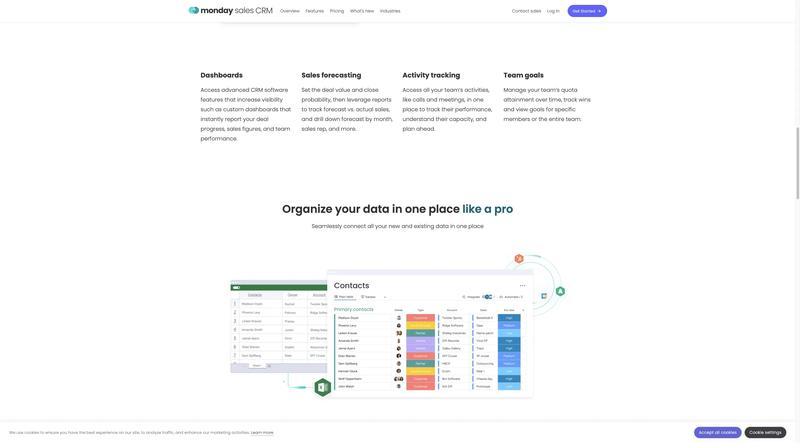 Task type: vqa. For each thing, say whether or not it's contained in the screenshot.
Access all your team's activities, like calls and meetings, in one place to track their performance, understand their capacity, and plan ahead.
yes



Task type: describe. For each thing, give the bounding box(es) containing it.
1 horizontal spatial that
[[280, 106, 291, 113]]

and inside access advanced crm software features that increase visibility such as custom dashboards that instantly report your deal progress, sales figures, and team performance.
[[263, 125, 274, 133]]

understand
[[403, 115, 435, 123]]

rep,
[[317, 125, 327, 133]]

close
[[364, 86, 379, 94]]

traffic,
[[162, 430, 175, 436]]

team
[[504, 71, 524, 80]]

activity
[[403, 71, 430, 80]]

deal inside set the deal value and close probability, then leverage reports to track forecast vs. actual sales, and drill down forecast by month, sales rep, and more.
[[322, 86, 334, 94]]

members
[[504, 115, 531, 123]]

organize
[[283, 202, 333, 217]]

wins
[[579, 96, 591, 104]]

accept all cookies
[[700, 430, 737, 436]]

by
[[366, 115, 373, 123]]

log in link
[[545, 6, 563, 16]]

2 our from the left
[[203, 430, 210, 436]]

enhance
[[185, 430, 202, 436]]

actual
[[356, 106, 374, 113]]

log in
[[548, 8, 560, 14]]

probability,
[[302, 96, 332, 104]]

view
[[516, 106, 529, 113]]

team
[[276, 125, 290, 133]]

keep track of your pipeline image
[[201, 0, 595, 56]]

more
[[263, 430, 274, 436]]

report
[[225, 115, 242, 123]]

0 vertical spatial their
[[442, 106, 454, 113]]

organize your data in one place like a pro
[[283, 202, 514, 217]]

software
[[265, 86, 288, 94]]

then
[[333, 96, 346, 104]]

access for dashboards
[[201, 86, 220, 94]]

time,
[[549, 96, 563, 104]]

reports
[[372, 96, 392, 104]]

1 vertical spatial new
[[389, 223, 400, 230]]

meetings,
[[439, 96, 466, 104]]

what's
[[350, 8, 364, 14]]

team's inside manage your team's quota attainment over time, track wins and view goals for specific members or the entire team.
[[542, 86, 560, 94]]

one inside access all your team's activities, like calls and meetings, in one place to track their performance, understand their capacity, and plan ahead.
[[474, 96, 484, 104]]

quota
[[562, 86, 578, 94]]

visibility
[[262, 96, 283, 104]]

over
[[536, 96, 548, 104]]

settings
[[766, 430, 782, 436]]

like inside access all your team's activities, like calls and meetings, in one place to track their performance, understand their capacity, and plan ahead.
[[403, 96, 412, 104]]

a
[[485, 202, 492, 217]]

accept
[[700, 430, 714, 436]]

and right calls
[[427, 96, 438, 104]]

to inside access all your team's activities, like calls and meetings, in one place to track their performance, understand their capacity, and plan ahead.
[[420, 106, 425, 113]]

contact
[[512, 8, 530, 14]]

specific
[[555, 106, 576, 113]]

and left existing
[[402, 223, 413, 230]]

in up seamlessly connect all your new and existing data in one place
[[392, 202, 403, 217]]

activities,
[[465, 86, 490, 94]]

month,
[[374, 115, 393, 123]]

overview
[[281, 8, 300, 14]]

pricing link
[[327, 6, 347, 16]]

cookies for use
[[25, 430, 39, 436]]

cookie
[[750, 430, 765, 436]]

tracking
[[431, 71, 461, 80]]

to inside set the deal value and close probability, then leverage reports to track forecast vs. actual sales, and drill down forecast by month, sales rep, and more.
[[302, 106, 307, 113]]

what's new
[[350, 8, 374, 14]]

custom
[[223, 106, 244, 113]]

set the deal value and close probability, then leverage reports to track forecast vs. actual sales, and drill down forecast by month, sales rep, and more.
[[302, 86, 393, 133]]

performance,
[[456, 106, 492, 113]]

industries link
[[377, 6, 404, 16]]

you
[[60, 430, 67, 436]]

set
[[302, 86, 310, 94]]

and inside manage your team's quota attainment over time, track wins and view goals for specific members or the entire team.
[[504, 106, 515, 113]]

sales inside access advanced crm software features that increase visibility such as custom dashboards that instantly report your deal progress, sales figures, and team performance.
[[227, 125, 241, 133]]

increase
[[237, 96, 261, 104]]

accept all cookies button
[[695, 427, 742, 439]]

features link
[[303, 6, 327, 16]]

sales forecasting
[[302, 71, 362, 80]]

entire
[[549, 115, 565, 123]]

ensure
[[45, 430, 59, 436]]

new inside what's new link
[[366, 8, 374, 14]]

and down the down
[[329, 125, 340, 133]]

such
[[201, 106, 214, 113]]

activities.
[[232, 430, 250, 436]]

access advanced crm software features that increase visibility such as custom dashboards that instantly report your deal progress, sales figures, and team performance.
[[201, 86, 291, 142]]

learn
[[251, 430, 262, 436]]

dashboards
[[246, 106, 279, 113]]

advanced
[[222, 86, 250, 94]]

have
[[68, 430, 78, 436]]

1 vertical spatial their
[[436, 115, 448, 123]]

drill
[[314, 115, 324, 123]]

attainment
[[504, 96, 534, 104]]

contact sales button
[[509, 6, 545, 16]]

more.
[[341, 125, 357, 133]]

0 horizontal spatial that
[[225, 96, 236, 104]]

started
[[581, 8, 596, 14]]

1 our from the left
[[125, 430, 132, 436]]

we
[[9, 430, 15, 436]]

0 vertical spatial goals
[[525, 71, 544, 80]]

team's inside access all your team's activities, like calls and meetings, in one place to track their performance, understand their capacity, and plan ahead.
[[445, 86, 463, 94]]

your down organize your data in one place like a pro
[[376, 223, 388, 230]]

1 vertical spatial forecast
[[342, 115, 364, 123]]

leverage
[[347, 96, 371, 104]]

all for access
[[424, 86, 430, 94]]

overview link
[[278, 6, 303, 16]]

sales,
[[375, 106, 390, 113]]

contact sales
[[512, 8, 542, 14]]

main element
[[278, 0, 608, 22]]



Task type: locate. For each thing, give the bounding box(es) containing it.
deal down dashboards
[[257, 115, 269, 123]]

in inside access all your team's activities, like calls and meetings, in one place to track their performance, understand their capacity, and plan ahead.
[[467, 96, 472, 104]]

0 vertical spatial data
[[363, 202, 390, 217]]

that down visibility
[[280, 106, 291, 113]]

team's up meetings,
[[445, 86, 463, 94]]

0 vertical spatial like
[[403, 96, 412, 104]]

2 team's from the left
[[542, 86, 560, 94]]

and
[[352, 86, 363, 94], [427, 96, 438, 104], [504, 106, 515, 113], [302, 115, 313, 123], [476, 115, 487, 123], [263, 125, 274, 133], [329, 125, 340, 133], [402, 223, 413, 230], [176, 430, 183, 436]]

or
[[532, 115, 538, 123]]

goals
[[525, 71, 544, 80], [530, 106, 545, 113]]

to right site,
[[141, 430, 145, 436]]

industries
[[381, 8, 401, 14]]

access up 'features'
[[201, 86, 220, 94]]

your
[[431, 86, 443, 94], [528, 86, 540, 94], [243, 115, 255, 123], [335, 202, 361, 217], [376, 223, 388, 230]]

goals right the team
[[525, 71, 544, 80]]

forecasting
[[322, 71, 362, 80]]

1 vertical spatial the
[[539, 115, 548, 123]]

1 vertical spatial deal
[[257, 115, 269, 123]]

manage
[[504, 86, 527, 94]]

dialog
[[0, 423, 796, 444]]

all inside button
[[716, 430, 720, 436]]

0 horizontal spatial deal
[[257, 115, 269, 123]]

get started button
[[568, 5, 608, 17]]

we use cookies to ensure you have the best experience on our site, to analyze traffic, and enhance our marketing activities. learn more
[[9, 430, 274, 436]]

activity tracking
[[403, 71, 461, 80]]

sales
[[531, 8, 542, 14], [227, 125, 241, 133], [302, 125, 316, 133]]

that
[[225, 96, 236, 104], [280, 106, 291, 113]]

1 horizontal spatial one
[[457, 223, 467, 230]]

all up calls
[[424, 86, 430, 94]]

like left a
[[463, 202, 482, 217]]

and left the drill
[[302, 115, 313, 123]]

our right enhance
[[203, 430, 210, 436]]

place
[[403, 106, 418, 113], [429, 202, 460, 217], [469, 223, 484, 230]]

the right or
[[539, 115, 548, 123]]

1 vertical spatial place
[[429, 202, 460, 217]]

get started
[[573, 8, 596, 14]]

access inside access advanced crm software features that increase visibility such as custom dashboards that instantly report your deal progress, sales figures, and team performance.
[[201, 86, 220, 94]]

track inside set the deal value and close probability, then leverage reports to track forecast vs. actual sales, and drill down forecast by month, sales rep, and more.
[[309, 106, 322, 113]]

1 horizontal spatial team's
[[542, 86, 560, 94]]

1 vertical spatial that
[[280, 106, 291, 113]]

access for activity tracking
[[403, 86, 422, 94]]

2 vertical spatial one
[[457, 223, 467, 230]]

marketing
[[211, 430, 231, 436]]

that up the custom
[[225, 96, 236, 104]]

1 horizontal spatial deal
[[322, 86, 334, 94]]

your up connect
[[335, 202, 361, 217]]

deal
[[322, 86, 334, 94], [257, 115, 269, 123]]

2 horizontal spatial sales
[[531, 8, 542, 14]]

and left team
[[263, 125, 274, 133]]

1 horizontal spatial cookies
[[722, 430, 737, 436]]

0 vertical spatial one
[[474, 96, 484, 104]]

your up over
[[528, 86, 540, 94]]

1 horizontal spatial all
[[424, 86, 430, 94]]

team.
[[566, 115, 582, 123]]

all right connect
[[368, 223, 374, 230]]

track down quota
[[564, 96, 578, 104]]

the inside dialog
[[79, 430, 85, 436]]

connect
[[344, 223, 366, 230]]

0 horizontal spatial team's
[[445, 86, 463, 94]]

2 horizontal spatial one
[[474, 96, 484, 104]]

1 horizontal spatial place
[[429, 202, 460, 217]]

0 horizontal spatial one
[[405, 202, 426, 217]]

sales left rep,
[[302, 125, 316, 133]]

seamlessly
[[312, 223, 342, 230]]

track
[[564, 96, 578, 104], [309, 106, 322, 113], [427, 106, 440, 113]]

access
[[201, 86, 220, 94], [403, 86, 422, 94]]

in up performance,
[[467, 96, 472, 104]]

0 vertical spatial that
[[225, 96, 236, 104]]

manage your team's quota attainment over time, track wins and view goals for specific members or the entire team.
[[504, 86, 591, 123]]

goals inside manage your team's quota attainment over time, track wins and view goals for specific members or the entire team.
[[530, 106, 545, 113]]

value
[[336, 86, 351, 94]]

1 access from the left
[[201, 86, 220, 94]]

get
[[573, 8, 580, 14]]

deal up then
[[322, 86, 334, 94]]

0 horizontal spatial the
[[79, 430, 85, 436]]

sales inside button
[[531, 8, 542, 14]]

cookie settings
[[750, 430, 782, 436]]

2 vertical spatial the
[[79, 430, 85, 436]]

down
[[325, 115, 340, 123]]

forecast
[[324, 106, 346, 113], [342, 115, 364, 123]]

all
[[424, 86, 430, 94], [368, 223, 374, 230], [716, 430, 720, 436]]

for
[[547, 106, 554, 113]]

1 horizontal spatial our
[[203, 430, 210, 436]]

1 horizontal spatial data
[[436, 223, 449, 230]]

the inside manage your team's quota attainment over time, track wins and view goals for specific members or the entire team.
[[539, 115, 548, 123]]

existing
[[414, 223, 435, 230]]

1 horizontal spatial new
[[389, 223, 400, 230]]

0 horizontal spatial cookies
[[25, 430, 39, 436]]

experience
[[96, 430, 118, 436]]

what's new link
[[347, 6, 377, 16]]

our
[[125, 430, 132, 436], [203, 430, 210, 436]]

access inside access all your team's activities, like calls and meetings, in one place to track their performance, understand their capacity, and plan ahead.
[[403, 86, 422, 94]]

cookies right use
[[25, 430, 39, 436]]

0 vertical spatial the
[[312, 86, 321, 94]]

all for accept
[[716, 430, 720, 436]]

0 horizontal spatial sales
[[227, 125, 241, 133]]

your up figures,
[[243, 115, 255, 123]]

0 vertical spatial all
[[424, 86, 430, 94]]

your inside manage your team's quota attainment over time, track wins and view goals for specific members or the entire team.
[[528, 86, 540, 94]]

instantly
[[201, 115, 224, 123]]

cookies for all
[[722, 430, 737, 436]]

0 horizontal spatial like
[[403, 96, 412, 104]]

organize data in one place image
[[201, 251, 595, 430]]

goals up or
[[530, 106, 545, 113]]

place inside access all your team's activities, like calls and meetings, in one place to track their performance, understand their capacity, and plan ahead.
[[403, 106, 418, 113]]

team's
[[445, 86, 463, 94], [542, 86, 560, 94]]

best
[[87, 430, 95, 436]]

deal inside access advanced crm software features that increase visibility such as custom dashboards that instantly report your deal progress, sales figures, and team performance.
[[257, 115, 269, 123]]

plan
[[403, 125, 415, 133]]

calls
[[413, 96, 425, 104]]

data right existing
[[436, 223, 449, 230]]

cookie settings button
[[745, 427, 787, 439]]

new down organize your data in one place like a pro
[[389, 223, 400, 230]]

0 vertical spatial forecast
[[324, 106, 346, 113]]

2 horizontal spatial place
[[469, 223, 484, 230]]

1 horizontal spatial track
[[427, 106, 440, 113]]

like
[[403, 96, 412, 104], [463, 202, 482, 217]]

and inside dialog
[[176, 430, 183, 436]]

cookies inside accept all cookies button
[[722, 430, 737, 436]]

1 horizontal spatial like
[[463, 202, 482, 217]]

1 vertical spatial all
[[368, 223, 374, 230]]

in
[[556, 8, 560, 14], [467, 96, 472, 104], [392, 202, 403, 217], [451, 223, 455, 230]]

all right accept
[[716, 430, 720, 436]]

1 team's from the left
[[445, 86, 463, 94]]

all inside access all your team's activities, like calls and meetings, in one place to track their performance, understand their capacity, and plan ahead.
[[424, 86, 430, 94]]

0 horizontal spatial all
[[368, 223, 374, 230]]

sales right "contact"
[[531, 8, 542, 14]]

1 vertical spatial data
[[436, 223, 449, 230]]

the left best at the left
[[79, 430, 85, 436]]

1 horizontal spatial the
[[312, 86, 321, 94]]

list
[[509, 0, 563, 22]]

data up connect
[[363, 202, 390, 217]]

1 horizontal spatial access
[[403, 86, 422, 94]]

on
[[119, 430, 124, 436]]

access all your team's activities, like calls and meetings, in one place to track their performance, understand their capacity, and plan ahead.
[[403, 86, 492, 133]]

1 vertical spatial like
[[463, 202, 482, 217]]

in right existing
[[451, 223, 455, 230]]

in right log
[[556, 8, 560, 14]]

to left ensure
[[40, 430, 44, 436]]

pricing
[[330, 8, 344, 14]]

2 vertical spatial all
[[716, 430, 720, 436]]

track down probability,
[[309, 106, 322, 113]]

2 horizontal spatial all
[[716, 430, 720, 436]]

capacity,
[[450, 115, 475, 123]]

our right on
[[125, 430, 132, 436]]

2 horizontal spatial the
[[539, 115, 548, 123]]

monday.com crm and sales image
[[189, 4, 273, 17]]

log
[[548, 8, 555, 14]]

seamlessly connect all your new and existing data in one place
[[312, 223, 484, 230]]

like left calls
[[403, 96, 412, 104]]

to
[[302, 106, 307, 113], [420, 106, 425, 113], [40, 430, 44, 436], [141, 430, 145, 436]]

ahead.
[[417, 125, 436, 133]]

and right 'traffic,'
[[176, 430, 183, 436]]

data
[[363, 202, 390, 217], [436, 223, 449, 230]]

progress,
[[201, 125, 226, 133]]

2 horizontal spatial track
[[564, 96, 578, 104]]

0 vertical spatial deal
[[322, 86, 334, 94]]

their left capacity,
[[436, 115, 448, 123]]

0 vertical spatial new
[[366, 8, 374, 14]]

site,
[[133, 430, 140, 436]]

analyze
[[146, 430, 161, 436]]

1 horizontal spatial sales
[[302, 125, 316, 133]]

0 horizontal spatial new
[[366, 8, 374, 14]]

and down performance,
[[476, 115, 487, 123]]

your inside access all your team's activities, like calls and meetings, in one place to track their performance, understand their capacity, and plan ahead.
[[431, 86, 443, 94]]

dialog containing we use cookies to ensure you have the best experience on our site, to analyze traffic, and enhance our marketing activities.
[[0, 423, 796, 444]]

features
[[201, 96, 223, 104]]

0 horizontal spatial place
[[403, 106, 418, 113]]

track up the understand
[[427, 106, 440, 113]]

new right what's
[[366, 8, 374, 14]]

sales down report
[[227, 125, 241, 133]]

access up calls
[[403, 86, 422, 94]]

1 vertical spatial goals
[[530, 106, 545, 113]]

0 vertical spatial place
[[403, 106, 418, 113]]

0 horizontal spatial data
[[363, 202, 390, 217]]

to down probability,
[[302, 106, 307, 113]]

to down calls
[[420, 106, 425, 113]]

0 horizontal spatial our
[[125, 430, 132, 436]]

forecast down vs.
[[342, 115, 364, 123]]

cookies right accept
[[722, 430, 737, 436]]

the
[[312, 86, 321, 94], [539, 115, 548, 123], [79, 430, 85, 436]]

1 vertical spatial one
[[405, 202, 426, 217]]

vs.
[[348, 106, 355, 113]]

their down meetings,
[[442, 106, 454, 113]]

track inside manage your team's quota attainment over time, track wins and view goals for specific members or the entire team.
[[564, 96, 578, 104]]

0 horizontal spatial access
[[201, 86, 220, 94]]

forecast up the down
[[324, 106, 346, 113]]

features
[[306, 8, 324, 14]]

their
[[442, 106, 454, 113], [436, 115, 448, 123]]

sales inside set the deal value and close probability, then leverage reports to track forecast vs. actual sales, and drill down forecast by month, sales rep, and more.
[[302, 125, 316, 133]]

track inside access all your team's activities, like calls and meetings, in one place to track their performance, understand their capacity, and plan ahead.
[[427, 106, 440, 113]]

cookies
[[25, 430, 39, 436], [722, 430, 737, 436]]

list containing contact sales
[[509, 0, 563, 22]]

team goals
[[504, 71, 544, 80]]

and up leverage
[[352, 86, 363, 94]]

your inside access advanced crm software features that increase visibility such as custom dashboards that instantly report your deal progress, sales figures, and team performance.
[[243, 115, 255, 123]]

your down activity tracking at the right top of the page
[[431, 86, 443, 94]]

team's up time,
[[542, 86, 560, 94]]

new
[[366, 8, 374, 14], [389, 223, 400, 230]]

crm
[[251, 86, 263, 94]]

0 horizontal spatial track
[[309, 106, 322, 113]]

use
[[16, 430, 23, 436]]

2 access from the left
[[403, 86, 422, 94]]

performance.
[[201, 135, 238, 142]]

the up probability,
[[312, 86, 321, 94]]

and up members
[[504, 106, 515, 113]]

2 vertical spatial place
[[469, 223, 484, 230]]

sales
[[302, 71, 320, 80]]

learn more link
[[251, 430, 274, 436]]

the inside set the deal value and close probability, then leverage reports to track forecast vs. actual sales, and drill down forecast by month, sales rep, and more.
[[312, 86, 321, 94]]



